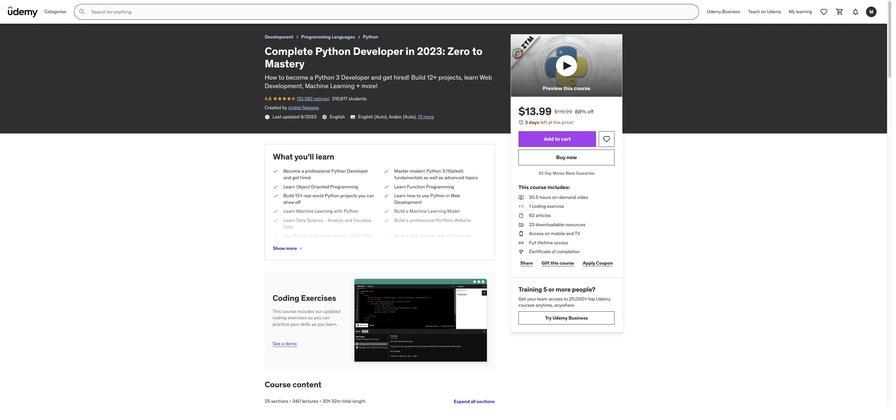 Task type: locate. For each thing, give the bounding box(es) containing it.
$119.99
[[554, 108, 573, 115]]

can right projects
[[367, 193, 374, 199]]

as left well
[[424, 175, 428, 181]]

0 vertical spatial data
[[296, 217, 306, 223]]

to inside use python to process: images, csvs, pdfs, and other files
[[308, 233, 312, 239]]

complete for complete python developer in 2023: zero to mastery how to become a python 3 developer and get hired! build 12+ projects, learn web development, machine learning + more!
[[265, 44, 313, 58]]

model
[[447, 208, 460, 214]]

and up show more
[[284, 239, 291, 245]]

this right gift
[[551, 260, 559, 266]]

1 horizontal spatial can
[[367, 193, 374, 199]]

course inside this course includes our updated coding exercises so you can practice your skills as you learn.
[[282, 308, 296, 314]]

buy now
[[556, 154, 577, 161]]

0 horizontal spatial data
[[284, 224, 293, 230]]

tv
[[575, 231, 580, 237]]

1 vertical spatial data
[[284, 224, 293, 230]]

1 • from the left
[[290, 398, 291, 404]]

professional
[[305, 168, 330, 174], [410, 217, 435, 223]]

0 vertical spatial in
[[77, 3, 81, 10]]

0 horizontal spatial 2023:
[[82, 3, 97, 10]]

professional up hired
[[305, 168, 330, 174]]

1 vertical spatial professional
[[410, 217, 435, 223]]

business left teach
[[722, 9, 741, 15]]

use python to process: images, csvs, pdfs, and other files
[[284, 233, 374, 245]]

topics
[[465, 175, 478, 181]]

2 sections from the left
[[477, 399, 495, 404]]

1 vertical spatial can
[[322, 315, 330, 321]]

updated down created by andrei neagoie
[[283, 114, 300, 120]]

and down the website
[[463, 233, 470, 239]]

zero
[[98, 3, 109, 10], [448, 44, 470, 58]]

and right the analyze
[[345, 217, 352, 223]]

well
[[430, 175, 438, 181]]

as
[[424, 175, 428, 181], [439, 175, 443, 181], [312, 321, 317, 327]]

a up hired
[[302, 168, 304, 174]]

get left "hired!"
[[383, 73, 392, 81]]

build for build a machine learning model
[[394, 208, 405, 214]]

0 vertical spatial more
[[424, 114, 434, 120]]

on
[[761, 9, 766, 15], [545, 231, 550, 237]]

0 horizontal spatial coding
[[273, 315, 287, 321]]

training 5 or more people? get your team access to 25,000+ top udemy courses anytime, anywhere.
[[519, 286, 611, 308]]

0 vertical spatial coding
[[532, 203, 546, 209]]

zero right submit search icon
[[98, 3, 109, 10]]

coding exercises
[[273, 293, 336, 303]]

in for complete python developer in 2023: zero to mastery how to become a python 3 developer and get hired! build 12+ projects, learn web development, machine learning + more!
[[406, 44, 415, 58]]

0 vertical spatial mastery
[[117, 3, 137, 10]]

1 horizontal spatial learn
[[464, 73, 478, 81]]

coding inside this course includes our updated coding exercises so you can practice your skills as you learn.
[[273, 315, 287, 321]]

zero inside complete python developer in 2023: zero to mastery how to become a python 3 developer and get hired! build 12+ projects, learn web development, machine learning + more!
[[448, 44, 470, 58]]

xsmall image for build a machine learning model
[[384, 208, 389, 215]]

more down the "other"
[[286, 245, 297, 251]]

you left learn.
[[318, 321, 325, 327]]

more right or
[[556, 286, 571, 293]]

master modern python 3.11(latest) fundamentals as well as advanced topics
[[394, 168, 478, 181]]

development link
[[265, 33, 293, 41]]

access down or
[[549, 296, 563, 302]]

0 vertical spatial business
[[722, 9, 741, 15]]

xsmall image
[[295, 35, 300, 40], [356, 35, 362, 40], [265, 114, 270, 120], [273, 168, 278, 175], [384, 168, 389, 175], [273, 184, 278, 190], [384, 193, 389, 199], [519, 194, 524, 201], [273, 208, 278, 215], [384, 208, 389, 215], [384, 217, 389, 224], [519, 231, 524, 237], [519, 240, 524, 246], [298, 246, 304, 251]]

zero for complete python developer in 2023: zero to mastery how to become a python 3 developer and get hired! build 12+ projects, learn web development, machine learning + more!
[[448, 44, 470, 58]]

0 horizontal spatial off
[[295, 199, 301, 205]]

learn for learn how to use python in web development
[[394, 193, 406, 199]]

(52,582
[[20, 11, 36, 17], [297, 96, 313, 102]]

0 horizontal spatial in
[[77, 3, 81, 10]]

9/2023
[[301, 114, 317, 120]]

0 vertical spatial (52,582 ratings)
[[20, 11, 52, 17]]

developer up projects
[[347, 168, 368, 174]]

1 horizontal spatial 12+
[[427, 73, 437, 81]]

python inside build 12+ real world python projects you can show off
[[325, 193, 340, 199]]

•
[[290, 398, 291, 404], [320, 398, 321, 404]]

xsmall image left function
[[384, 184, 389, 190]]

this course includes our updated coding exercises so you can practice your skills as you learn.
[[273, 308, 340, 327]]

210,617
[[55, 11, 70, 17], [332, 96, 348, 102]]

your up courses
[[527, 296, 536, 302]]

more right '13'
[[424, 114, 434, 120]]

professional inside become a professional python developer and get hired
[[305, 168, 330, 174]]

course up the exercises on the bottom of page
[[282, 308, 296, 314]]

(52,582 left categories dropdown button
[[20, 11, 36, 17]]

off right 88%
[[588, 108, 594, 115]]

210,617 students down complete python developer in 2023: zero to mastery
[[55, 11, 90, 17]]

1 vertical spatial more
[[286, 245, 297, 251]]

1 vertical spatial 210,617 students
[[332, 96, 367, 102]]

[auto], arabic
[[374, 114, 402, 120]]

you inside build 12+ real world python projects you can show off
[[359, 193, 366, 199]]

xsmall image for build a web scraper with python and beautifulsoup
[[384, 233, 389, 239]]

learn left object
[[284, 184, 295, 190]]

0 vertical spatial development
[[265, 34, 293, 40]]

2 english from the left
[[358, 114, 373, 120]]

210,617 students down +
[[332, 96, 367, 102]]

1 horizontal spatial your
[[527, 296, 536, 302]]

1 vertical spatial business
[[569, 315, 588, 321]]

learning left +
[[330, 82, 355, 90]]

2 vertical spatial more
[[556, 286, 571, 293]]

1 horizontal spatial more
[[424, 114, 434, 120]]

2 horizontal spatial more
[[556, 286, 571, 293]]

can
[[367, 193, 374, 199], [322, 315, 330, 321]]

add to cart button
[[519, 131, 596, 147]]

this right at
[[553, 119, 561, 125]]

data
[[296, 217, 306, 223], [284, 224, 293, 230]]

this right preview
[[564, 85, 573, 91]]

1 vertical spatial this
[[273, 308, 281, 314]]

1 vertical spatial 3
[[525, 119, 528, 125]]

0 horizontal spatial english
[[330, 114, 345, 120]]

my
[[789, 9, 795, 15]]

25,000+
[[569, 296, 587, 302]]

0 horizontal spatial 210,617
[[55, 11, 70, 17]]

0 horizontal spatial can
[[322, 315, 330, 321]]

2023: inside complete python developer in 2023: zero to mastery how to become a python 3 developer and get hired! build 12+ projects, learn web development, machine learning + more!
[[417, 44, 445, 58]]

(52,582 ratings)
[[20, 11, 52, 17], [297, 96, 330, 102]]

shopping cart with 0 items image
[[836, 8, 844, 16]]

1 horizontal spatial 2023:
[[417, 44, 445, 58]]

learn data science - analyze and visualize data
[[284, 217, 371, 230]]

xsmall image for learn data science - analyze and visualize data
[[273, 217, 278, 224]]

complete
[[5, 3, 30, 10], [265, 44, 313, 58]]

categories
[[44, 9, 66, 15]]

courses
[[519, 302, 535, 308]]

learn up become a professional python developer and get hired
[[316, 151, 334, 162]]

learn for learn data science - analyze and visualize data
[[284, 217, 295, 223]]

top
[[588, 296, 595, 302]]

and inside learn data science - analyze and visualize data
[[345, 217, 352, 223]]

0 vertical spatial complete
[[5, 3, 30, 10]]

learn down fundamentals
[[394, 184, 406, 190]]

(52,582 up andrei neagoie link
[[297, 96, 313, 102]]

english right course language image
[[330, 114, 345, 120]]

0 vertical spatial off
[[588, 108, 594, 115]]

course language image
[[322, 114, 327, 120]]

build inside build 12+ real world python projects you can show off
[[284, 193, 294, 199]]

includes
[[297, 308, 314, 314]]

content
[[293, 380, 322, 390]]

xsmall image left 62
[[519, 212, 524, 219]]

video
[[577, 194, 588, 200]]

off right show
[[295, 199, 301, 205]]

1 english from the left
[[330, 114, 345, 120]]

1 horizontal spatial zero
[[448, 44, 470, 58]]

become a professional python developer and get hired
[[284, 168, 368, 181]]

build inside complete python developer in 2023: zero to mastery how to become a python 3 developer and get hired! build 12+ projects, learn web development, machine learning + more!
[[411, 73, 426, 81]]

business down "anywhere." at right
[[569, 315, 588, 321]]

xsmall image for become a professional python developer and get hired
[[273, 168, 278, 175]]

0 vertical spatial access
[[554, 240, 568, 246]]

advanced
[[445, 175, 464, 181]]

in
[[77, 3, 81, 10], [406, 44, 415, 58], [446, 193, 450, 199]]

downloadable
[[536, 222, 564, 227]]

0 horizontal spatial your
[[291, 321, 299, 327]]

0 vertical spatial students
[[71, 11, 90, 17]]

professional for python
[[305, 168, 330, 174]]

more inside training 5 or more people? get your team access to 25,000+ top udemy courses anytime, anywhere.
[[556, 286, 571, 293]]

1 vertical spatial coding
[[273, 315, 287, 321]]

mastery for complete python developer in 2023: zero to mastery how to become a python 3 developer and get hired! build 12+ projects, learn web development, machine learning + more!
[[265, 57, 305, 70]]

a up beautifulsoup
[[406, 233, 409, 239]]

can inside build 12+ real world python projects you can show off
[[367, 193, 374, 199]]

this for this course includes:
[[519, 184, 529, 190]]

0 vertical spatial web
[[480, 73, 492, 81]]

learn down show
[[284, 208, 295, 214]]

0 horizontal spatial as
[[312, 321, 317, 327]]

machine down become
[[305, 82, 329, 90]]

you right projects
[[359, 193, 366, 199]]

and inside complete python developer in 2023: zero to mastery how to become a python 3 developer and get hired! build 12+ projects, learn web development, machine learning + more!
[[371, 73, 382, 81]]

1 vertical spatial get
[[292, 175, 299, 181]]

udemy inside training 5 or more people? get your team access to 25,000+ top udemy courses anytime, anywhere.
[[596, 296, 611, 302]]

5
[[544, 286, 547, 293]]

course content
[[265, 380, 322, 390]]

show
[[284, 199, 294, 205]]

this inside this course includes our updated coding exercises so you can practice your skills as you learn.
[[273, 308, 281, 314]]

object
[[296, 184, 310, 190]]

analyze
[[328, 217, 344, 223]]

2 vertical spatial in
[[446, 193, 450, 199]]

learn up use
[[284, 217, 295, 223]]

english right closed captions "image"
[[358, 114, 373, 120]]

ratings) up neagoie
[[314, 96, 330, 102]]

learn function programming
[[394, 184, 454, 190]]

1 horizontal spatial data
[[296, 217, 306, 223]]

learning
[[796, 9, 812, 15]]

1 vertical spatial off
[[295, 199, 301, 205]]

1 vertical spatial development
[[394, 199, 422, 205]]

1 horizontal spatial •
[[320, 398, 321, 404]]

world
[[312, 193, 324, 199]]

in inside complete python developer in 2023: zero to mastery how to become a python 3 developer and get hired! build 12+ projects, learn web development, machine learning + more!
[[406, 44, 415, 58]]

exercises
[[301, 293, 336, 303]]

1 vertical spatial with
[[437, 233, 446, 239]]

1 vertical spatial learn
[[316, 151, 334, 162]]

complete inside complete python developer in 2023: zero to mastery how to become a python 3 developer and get hired! build 12+ projects, learn web development, machine learning + more!
[[265, 44, 313, 58]]

3 inside complete python developer in 2023: zero to mastery how to become a python 3 developer and get hired! build 12+ projects, learn web development, machine learning + more!
[[336, 73, 340, 81]]

this for this course includes our updated coding exercises so you can practice your skills as you learn.
[[273, 308, 281, 314]]

sections right all
[[477, 399, 495, 404]]

xsmall image up the show
[[273, 217, 278, 224]]

build for build a web scraper with python and beautifulsoup
[[394, 233, 405, 239]]

-
[[325, 217, 327, 223]]

off inside $13.99 $119.99 88% off
[[588, 108, 594, 115]]

with right scraper
[[437, 233, 446, 239]]

0 vertical spatial this
[[564, 85, 573, 91]]

a inside become a professional python developer and get hired
[[302, 168, 304, 174]]

xsmall image up share
[[519, 249, 524, 255]]

wishlist image
[[603, 135, 611, 143]]

course up 88%
[[574, 85, 591, 91]]

coding
[[273, 293, 299, 303]]

learning
[[330, 82, 355, 90], [315, 208, 333, 214], [428, 208, 446, 214]]

xsmall image for full lifetime access
[[519, 240, 524, 246]]

python inside learn how to use python in web development
[[430, 193, 445, 199]]

more inside button
[[286, 245, 297, 251]]

learn inside learn how to use python in web development
[[394, 193, 406, 199]]

0 horizontal spatial 3
[[336, 73, 340, 81]]

1 horizontal spatial (52,582
[[297, 96, 313, 102]]

a down how at the top left of the page
[[406, 208, 409, 214]]

and up more!
[[371, 73, 382, 81]]

30-day money-back guarantee
[[539, 171, 595, 176]]

learn inside learn data science - analyze and visualize data
[[284, 217, 295, 223]]

in up model
[[446, 193, 450, 199]]

• right the lectures
[[320, 398, 321, 404]]

students down +
[[349, 96, 367, 102]]

students down complete python developer in 2023: zero to mastery
[[71, 11, 90, 17]]

1 horizontal spatial with
[[437, 233, 446, 239]]

with
[[334, 208, 343, 214], [437, 233, 446, 239]]

0 vertical spatial learn
[[464, 73, 478, 81]]

• left 340
[[290, 398, 291, 404]]

real
[[304, 193, 311, 199]]

show more
[[273, 245, 297, 251]]

$13.99 $119.99 88% off
[[519, 105, 594, 118]]

a for portfolio
[[406, 217, 409, 223]]

as inside this course includes our updated coding exercises so you can practice your skills as you learn.
[[312, 321, 317, 327]]

0 horizontal spatial sections
[[271, 398, 289, 404]]

1 horizontal spatial off
[[588, 108, 594, 115]]

coding right 1
[[532, 203, 546, 209]]

$13.99
[[519, 105, 552, 118]]

learn left how at the top left of the page
[[394, 193, 406, 199]]

try
[[545, 315, 552, 321]]

xsmall image left 1
[[519, 203, 524, 210]]

2 • from the left
[[320, 398, 321, 404]]

your down the exercises on the bottom of page
[[291, 321, 299, 327]]

1 horizontal spatial complete
[[265, 44, 313, 58]]

xsmall image for last updated 9/2023
[[265, 114, 270, 120]]

programming left languages
[[301, 34, 331, 40]]

english for english
[[330, 114, 345, 120]]

my learning link
[[785, 4, 816, 20]]

1 vertical spatial access
[[549, 296, 563, 302]]

gift
[[542, 260, 550, 266]]

neagoie
[[302, 105, 319, 111]]

get inside become a professional python developer and get hired
[[292, 175, 299, 181]]

access inside training 5 or more people? get your team access to 25,000+ top udemy courses anytime, anywhere.
[[549, 296, 563, 302]]

a down build a machine learning model
[[406, 217, 409, 223]]

your
[[527, 296, 536, 302], [291, 321, 299, 327]]

developer up +
[[341, 73, 370, 81]]

oriented
[[311, 184, 329, 190]]

data left science
[[296, 217, 306, 223]]

xsmall image
[[384, 184, 389, 190], [273, 193, 278, 199], [519, 203, 524, 210], [519, 212, 524, 219], [273, 217, 278, 224], [519, 222, 524, 228], [273, 233, 278, 239], [384, 233, 389, 239], [519, 249, 524, 255]]

python inside build a web scraper with python and beautifulsoup
[[447, 233, 461, 239]]

show
[[273, 245, 285, 251]]

1 vertical spatial (52,582 ratings)
[[297, 96, 330, 102]]

1 vertical spatial on
[[545, 231, 550, 237]]

1 horizontal spatial updated
[[323, 308, 340, 314]]

1 horizontal spatial 3
[[525, 119, 528, 125]]

1 vertical spatial in
[[406, 44, 415, 58]]

0 vertical spatial get
[[383, 73, 392, 81]]

programming down well
[[426, 184, 454, 190]]

a inside build a web scraper with python and beautifulsoup
[[406, 233, 409, 239]]

our
[[316, 308, 322, 314]]

0 vertical spatial 4.6
[[5, 11, 12, 17]]

with up the analyze
[[334, 208, 343, 214]]

what you'll learn
[[273, 151, 334, 162]]

30.5 hours on-demand video
[[529, 194, 588, 200]]

12+ left 'projects,'
[[427, 73, 437, 81]]

xsmall image for use python to process: images, csvs, pdfs, and other files
[[273, 233, 278, 239]]

as down so
[[312, 321, 317, 327]]

in up "hired!"
[[406, 44, 415, 58]]

1 vertical spatial mastery
[[265, 57, 305, 70]]

xsmall image left 23
[[519, 222, 524, 228]]

1 vertical spatial complete
[[265, 44, 313, 58]]

get down become
[[292, 175, 299, 181]]

machine
[[305, 82, 329, 90], [296, 208, 314, 214], [410, 208, 427, 214]]

1 horizontal spatial 210,617
[[332, 96, 348, 102]]

can up learn.
[[322, 315, 330, 321]]

1 horizontal spatial web
[[451, 193, 460, 199]]

ratings)
[[37, 11, 52, 17], [314, 96, 330, 102]]

0 vertical spatial zero
[[98, 3, 109, 10]]

0 vertical spatial you
[[359, 193, 366, 199]]

a for python
[[302, 168, 304, 174]]

categories button
[[40, 4, 70, 20]]

0 horizontal spatial on
[[545, 231, 550, 237]]

professional down build a machine learning model
[[410, 217, 435, 223]]

articles
[[536, 212, 551, 218]]

1 vertical spatial updated
[[323, 308, 340, 314]]

1 horizontal spatial on
[[761, 9, 766, 15]]

you down our
[[314, 315, 321, 321]]

in for complete python developer in 2023: zero to mastery
[[77, 3, 81, 10]]

1 vertical spatial students
[[349, 96, 367, 102]]

in right categories
[[77, 3, 81, 10]]

xsmall image left show
[[273, 193, 278, 199]]

xsmall image for 23 downloadable resources
[[519, 222, 524, 228]]

1 horizontal spatial english
[[358, 114, 373, 120]]

of
[[552, 249, 556, 255]]

notifications image
[[852, 8, 860, 16]]

use
[[284, 233, 292, 239]]

1 horizontal spatial development
[[394, 199, 422, 205]]

1 vertical spatial 12+
[[295, 193, 303, 199]]

xsmall image for master modern python 3.11(latest) fundamentals as well as advanced topics
[[384, 168, 389, 175]]

share button
[[519, 257, 535, 270]]

build for build a professional portfolio website
[[394, 217, 405, 223]]

1 vertical spatial ratings)
[[314, 96, 330, 102]]

your inside training 5 or more people? get your team access to 25,000+ top udemy courses anytime, anywhere.
[[527, 296, 536, 302]]

25 sections • 340 lectures • 30h 52m total length
[[265, 398, 366, 404]]

and down become
[[284, 175, 291, 181]]

mastery inside complete python developer in 2023: zero to mastery how to become a python 3 developer and get hired! build 12+ projects, learn web development, machine learning + more!
[[265, 57, 305, 70]]

2 vertical spatial this
[[551, 260, 559, 266]]

add to cart
[[544, 136, 571, 142]]

zero up 'projects,'
[[448, 44, 470, 58]]

xsmall image left use
[[273, 233, 278, 239]]

build inside build a web scraper with python and beautifulsoup
[[394, 233, 405, 239]]

xsmall image for learn object oriented programming
[[273, 184, 278, 190]]

andrei neagoie link
[[288, 105, 319, 111]]

1 horizontal spatial students
[[349, 96, 367, 102]]

0 vertical spatial can
[[367, 193, 374, 199]]

in inside learn how to use python in web development
[[446, 193, 450, 199]]

1 horizontal spatial mastery
[[265, 57, 305, 70]]

with inside build a web scraper with python and beautifulsoup
[[437, 233, 446, 239]]

sections right 25
[[271, 398, 289, 404]]

1 vertical spatial 210,617
[[332, 96, 348, 102]]

0 vertical spatial with
[[334, 208, 343, 214]]

coding up practice
[[273, 315, 287, 321]]

0 vertical spatial your
[[527, 296, 536, 302]]

this for preview
[[564, 85, 573, 91]]

price!
[[562, 119, 574, 125]]

12+ left real
[[295, 193, 303, 199]]

on right teach
[[761, 9, 766, 15]]

xsmall image for 30.5 hours on-demand video
[[519, 194, 524, 201]]

access down mobile
[[554, 240, 568, 246]]

use
[[422, 193, 429, 199]]

23
[[529, 222, 535, 227]]

hired!
[[394, 73, 410, 81]]

build a web scraper with python and beautifulsoup
[[394, 233, 470, 245]]

0 vertical spatial 210,617
[[55, 11, 70, 17]]

learning up build a professional portfolio website
[[428, 208, 446, 214]]

show more button
[[273, 242, 304, 255]]

1 sections from the left
[[271, 398, 289, 404]]

0 vertical spatial professional
[[305, 168, 330, 174]]

english [auto], arabic [auto] , 13 more
[[358, 114, 434, 120]]

ratings) down complete python developer in 2023: zero to mastery
[[37, 11, 52, 17]]

developer down "python" link
[[353, 44, 403, 58]]

data up use
[[284, 224, 293, 230]]

teach on udemy
[[748, 9, 781, 15]]

days
[[529, 119, 539, 125]]

to inside training 5 or more people? get your team access to 25,000+ top udemy courses anytime, anywhere.
[[564, 296, 568, 302]]

python inside use python to process: images, csvs, pdfs, and other files
[[293, 233, 307, 239]]

updated up learn.
[[323, 308, 340, 314]]

xsmall image right pdfs,
[[384, 233, 389, 239]]

1 horizontal spatial 4.6
[[265, 96, 272, 102]]

xsmall image for 62 articles
[[519, 212, 524, 219]]

xsmall image for learn function programming
[[384, 184, 389, 190]]

on for access
[[545, 231, 550, 237]]

2 vertical spatial web
[[410, 233, 419, 239]]

1 vertical spatial (52,582
[[297, 96, 313, 102]]

xsmall image for build 12+ real world python projects you can show off
[[273, 193, 278, 199]]

python link
[[363, 33, 378, 41]]

0 horizontal spatial 210,617 students
[[55, 11, 90, 17]]

a right become
[[310, 73, 313, 81]]

a inside complete python developer in 2023: zero to mastery how to become a python 3 developer and get hired! build 12+ projects, learn web development, machine learning + more!
[[310, 73, 313, 81]]

on up full lifetime access
[[545, 231, 550, 237]]

scraper
[[420, 233, 436, 239]]

this inside "button"
[[564, 85, 573, 91]]

course inside "button"
[[574, 85, 591, 91]]



Task type: vqa. For each thing, say whether or not it's contained in the screenshot.
Object
yes



Task type: describe. For each thing, give the bounding box(es) containing it.
0 horizontal spatial ratings)
[[37, 11, 52, 17]]

web inside learn how to use python in web development
[[451, 193, 460, 199]]

and left tv at bottom
[[566, 231, 574, 237]]

0 horizontal spatial 4.6
[[5, 11, 12, 17]]

0 horizontal spatial (52,582 ratings)
[[20, 11, 52, 17]]

other
[[292, 239, 303, 245]]

a right see
[[282, 341, 284, 347]]

programming up projects
[[330, 184, 358, 190]]

this course includes:
[[519, 184, 570, 190]]

last updated 9/2023
[[273, 114, 317, 120]]

preview this course button
[[511, 34, 623, 97]]

30h 52m
[[322, 398, 341, 404]]

and inside become a professional python developer and get hired
[[284, 175, 291, 181]]

to inside button
[[555, 136, 560, 142]]

2 vertical spatial you
[[318, 321, 325, 327]]

learn.
[[326, 321, 337, 327]]

complete python developer in 2023: zero to mastery how to become a python 3 developer and get hired! build 12+ projects, learn web development, machine learning + more!
[[265, 44, 492, 90]]

apply coupon
[[583, 260, 613, 266]]

learn how to use python in web development
[[394, 193, 460, 205]]

science
[[307, 217, 324, 223]]

length
[[353, 398, 366, 404]]

1 horizontal spatial ratings)
[[314, 96, 330, 102]]

see a demo link
[[273, 336, 297, 347]]

anywhere.
[[555, 302, 575, 308]]

function
[[407, 184, 425, 190]]

access on mobile and tv
[[529, 231, 580, 237]]

fundamentals
[[394, 175, 423, 181]]

andrei
[[288, 105, 301, 111]]

become
[[286, 73, 308, 81]]

guarantee
[[576, 171, 595, 176]]

Search for anything text field
[[90, 6, 691, 17]]

xsmall image for access on mobile and tv
[[519, 231, 524, 237]]

visualize
[[353, 217, 371, 223]]

1 horizontal spatial as
[[424, 175, 428, 181]]

complete for complete python developer in 2023: zero to mastery
[[5, 3, 30, 10]]

0 vertical spatial (52,582
[[20, 11, 36, 17]]

last
[[273, 114, 282, 120]]

skills
[[300, 321, 311, 327]]

mastery for complete python developer in 2023: zero to mastery
[[117, 3, 137, 10]]

learning up -
[[315, 208, 333, 214]]

expand all sections button
[[454, 395, 495, 407]]

created
[[265, 105, 281, 111]]

csvs,
[[349, 233, 361, 239]]

2023: for complete python developer in 2023: zero to mastery
[[82, 3, 97, 10]]

completion
[[557, 249, 580, 255]]

2 horizontal spatial as
[[439, 175, 443, 181]]

can inside this course includes our updated coding exercises so you can practice your skills as you learn.
[[322, 315, 330, 321]]

this for gift
[[551, 260, 559, 266]]

complete python developer in 2023: zero to mastery
[[5, 3, 137, 10]]

alarm image
[[519, 120, 524, 125]]

images,
[[332, 233, 348, 239]]

0 horizontal spatial development
[[265, 34, 293, 40]]

programming languages link
[[301, 33, 355, 41]]

developer left submit search icon
[[50, 3, 75, 10]]

you'll
[[295, 151, 314, 162]]

sections inside expand all sections dropdown button
[[477, 399, 495, 404]]

learn for learn function programming
[[394, 184, 406, 190]]

try udemy business
[[545, 315, 588, 321]]

submit search image
[[78, 8, 86, 16]]

0 horizontal spatial learn
[[316, 151, 334, 162]]

teach
[[748, 9, 760, 15]]

1 horizontal spatial coding
[[532, 203, 546, 209]]

1 vertical spatial 4.6
[[265, 96, 272, 102]]

web inside build a web scraper with python and beautifulsoup
[[410, 233, 419, 239]]

portfolio
[[436, 217, 454, 223]]

process:
[[314, 233, 331, 239]]

buy now button
[[519, 150, 615, 165]]

modern
[[410, 168, 426, 174]]

closed captions image
[[350, 114, 356, 120]]

apply
[[583, 260, 595, 266]]

get
[[519, 296, 526, 302]]

english for english [auto], arabic [auto] , 13 more
[[358, 114, 373, 120]]

learn for learn object oriented programming
[[284, 184, 295, 190]]

includes:
[[548, 184, 570, 190]]

money-
[[553, 171, 566, 176]]

my learning
[[789, 9, 812, 15]]

udemy business
[[707, 9, 741, 15]]

and inside build a web scraper with python and beautifulsoup
[[463, 233, 470, 239]]

xsmall image for certificate of completion
[[519, 249, 524, 255]]

master
[[394, 168, 409, 174]]

12+ inside build 12+ real world python projects you can show off
[[295, 193, 303, 199]]

course
[[265, 380, 291, 390]]

coupon
[[596, 260, 613, 266]]

developer inside become a professional python developer and get hired
[[347, 168, 368, 174]]

off inside build 12+ real world python projects you can show off
[[295, 199, 301, 205]]

learn inside complete python developer in 2023: zero to mastery how to become a python 3 developer and get hired! build 12+ projects, learn web development, machine learning + more!
[[464, 73, 478, 81]]

zero for complete python developer in 2023: zero to mastery
[[98, 3, 109, 10]]

a for scraper
[[406, 233, 409, 239]]

m link
[[864, 4, 880, 20]]

1 coding exercise
[[529, 203, 564, 209]]

1 vertical spatial this
[[553, 119, 561, 125]]

12+ inside complete python developer in 2023: zero to mastery how to become a python 3 developer and get hired! build 12+ projects, learn web development, machine learning + more!
[[427, 73, 437, 81]]

share
[[520, 260, 533, 266]]

become
[[284, 168, 301, 174]]

python inside the "master modern python 3.11(latest) fundamentals as well as advanced topics"
[[427, 168, 441, 174]]

get inside complete python developer in 2023: zero to mastery how to become a python 3 developer and get hired! build 12+ projects, learn web development, machine learning + more!
[[383, 73, 392, 81]]

day
[[545, 171, 552, 176]]

what
[[273, 151, 293, 162]]

how
[[265, 73, 277, 81]]

course up the 30.5
[[530, 184, 547, 190]]

people?
[[572, 286, 596, 293]]

0 vertical spatial 210,617 students
[[55, 11, 90, 17]]

xsmall image for learn how to use python in web development
[[384, 193, 389, 199]]

30.5
[[529, 194, 539, 200]]

1 horizontal spatial business
[[722, 9, 741, 15]]

web inside complete python developer in 2023: zero to mastery how to become a python 3 developer and get hired! build 12+ projects, learn web development, machine learning + more!
[[480, 73, 492, 81]]

development inside learn how to use python in web development
[[394, 199, 422, 205]]

demo
[[285, 341, 297, 347]]

exercises
[[288, 315, 307, 321]]

learn for learn machine learning with python
[[284, 208, 295, 214]]

on for teach
[[761, 9, 766, 15]]

buy
[[556, 154, 566, 161]]

0 vertical spatial updated
[[283, 114, 300, 120]]

created by andrei neagoie
[[265, 105, 319, 111]]

build for build 12+ real world python projects you can show off
[[284, 193, 294, 199]]

professional for portfolio
[[410, 217, 435, 223]]

62
[[529, 212, 535, 218]]

to inside learn how to use python in web development
[[417, 193, 421, 199]]

a for learning
[[406, 208, 409, 214]]

your inside this course includes our updated coding exercises so you can practice your skills as you learn.
[[291, 321, 299, 327]]

xsmall image for learn machine learning with python
[[273, 208, 278, 215]]

python inside become a professional python developer and get hired
[[332, 168, 346, 174]]

build a machine learning model
[[394, 208, 460, 214]]

teach on udemy link
[[744, 4, 785, 20]]

23 downloadable resources
[[529, 222, 586, 227]]

xsmall image inside show more button
[[298, 246, 304, 251]]

1 vertical spatial you
[[314, 315, 321, 321]]

xsmall image for build a professional portfolio website
[[384, 217, 389, 224]]

machine down learn how to use python in web development
[[410, 208, 427, 214]]

wishlist image
[[820, 8, 828, 16]]

udemy business link
[[703, 4, 744, 20]]

1 horizontal spatial (52,582 ratings)
[[297, 96, 330, 102]]

course down completion
[[560, 260, 574, 266]]

learning inside complete python developer in 2023: zero to mastery how to become a python 3 developer and get hired! build 12+ projects, learn web development, machine learning + more!
[[330, 82, 355, 90]]

mobile
[[551, 231, 565, 237]]

udemy image
[[8, 6, 38, 17]]

development,
[[265, 82, 304, 90]]

see a demo
[[273, 341, 297, 347]]

resources
[[566, 222, 586, 227]]

62 articles
[[529, 212, 551, 218]]

and inside use python to process: images, csvs, pdfs, and other files
[[284, 239, 291, 245]]

on-
[[552, 194, 559, 200]]

xsmall image for 1 coding exercise
[[519, 203, 524, 210]]

1 horizontal spatial 210,617 students
[[332, 96, 367, 102]]

so
[[308, 315, 313, 321]]

2023: for complete python developer in 2023: zero to mastery how to become a python 3 developer and get hired! build 12+ projects, learn web development, machine learning + more!
[[417, 44, 445, 58]]

updated inside this course includes our updated coding exercises so you can practice your skills as you learn.
[[323, 308, 340, 314]]

machine up science
[[296, 208, 314, 214]]

pdfs,
[[362, 233, 374, 239]]

,
[[416, 114, 417, 120]]

30-
[[539, 171, 545, 176]]

machine inside complete python developer in 2023: zero to mastery how to become a python 3 developer and get hired! build 12+ projects, learn web development, machine learning + more!
[[305, 82, 329, 90]]



